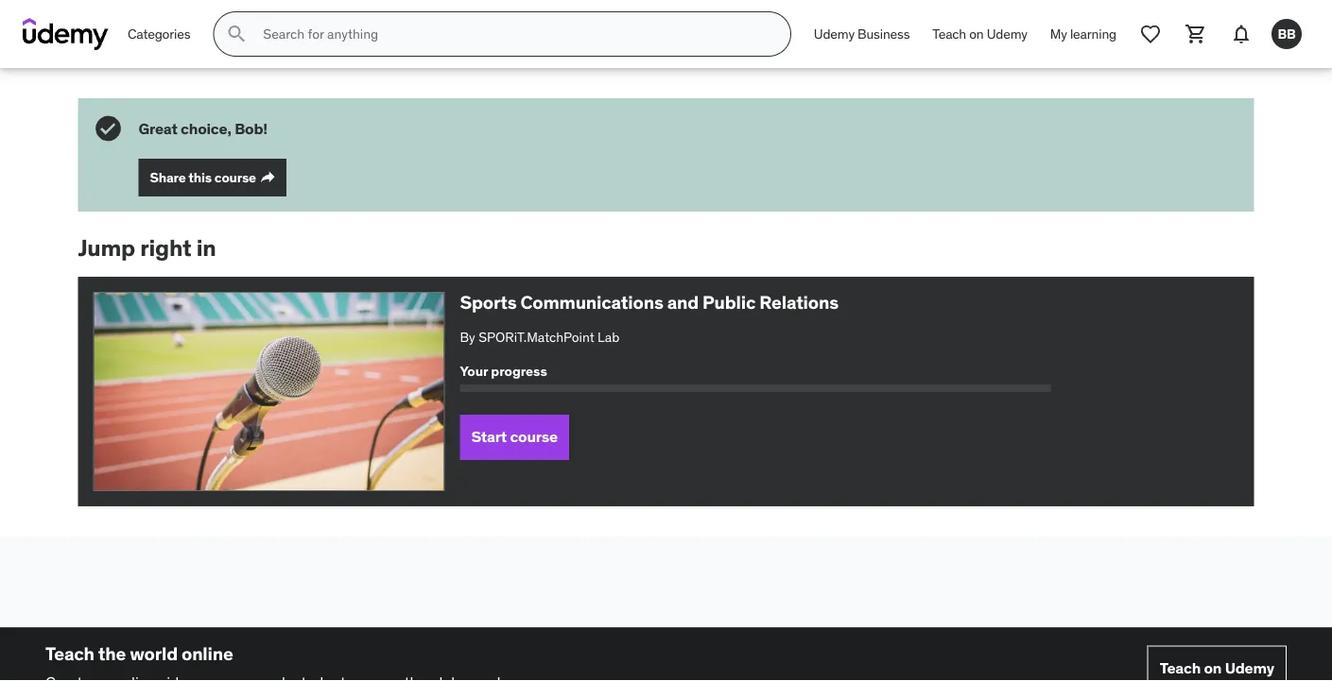 Task type: locate. For each thing, give the bounding box(es) containing it.
udemy image
[[23, 18, 109, 50]]

1 vertical spatial teach on udemy
[[1160, 659, 1275, 678]]

0 vertical spatial course
[[215, 169, 256, 186]]

0 vertical spatial teach on udemy link
[[921, 11, 1039, 57]]

on
[[970, 25, 984, 42], [1204, 659, 1222, 678]]

course right 'start'
[[510, 428, 558, 447]]

teach for the bottommost teach on udemy link
[[1160, 659, 1201, 678]]

1 vertical spatial on
[[1204, 659, 1222, 678]]

2 horizontal spatial udemy
[[1225, 659, 1275, 678]]

1 horizontal spatial teach on udemy
[[1160, 659, 1275, 678]]

0 horizontal spatial teach on udemy link
[[921, 11, 1039, 57]]

course left 'xsmall' 'icon'
[[215, 169, 256, 186]]

udemy for leftmost teach on udemy link
[[987, 25, 1028, 42]]

2 horizontal spatial teach
[[1160, 659, 1201, 678]]

bb link
[[1264, 11, 1310, 57]]

sports
[[460, 291, 517, 314]]

course
[[215, 169, 256, 186], [510, 428, 558, 447]]

udemy
[[814, 25, 855, 42], [987, 25, 1028, 42], [1225, 659, 1275, 678]]

1 horizontal spatial teach on udemy link
[[1148, 646, 1287, 682]]

jump
[[78, 234, 135, 262]]

0 horizontal spatial udemy
[[814, 25, 855, 42]]

sports communications and public relations
[[460, 291, 839, 314]]

my learning link
[[1039, 11, 1128, 57]]

0 horizontal spatial on
[[970, 25, 984, 42]]

public
[[703, 291, 756, 314]]

categories button
[[116, 11, 202, 57]]

1 horizontal spatial course
[[510, 428, 558, 447]]

1 horizontal spatial udemy
[[987, 25, 1028, 42]]

notifications image
[[1230, 23, 1253, 45]]

0 vertical spatial on
[[970, 25, 984, 42]]

start course link
[[460, 415, 569, 460]]

categories
[[128, 25, 190, 42]]

my learning
[[1051, 25, 1117, 42]]

teach
[[933, 25, 967, 42], [45, 643, 94, 666], [1160, 659, 1201, 678]]

by
[[460, 329, 476, 346]]

0 vertical spatial teach on udemy
[[933, 25, 1028, 42]]

teach on udemy
[[933, 25, 1028, 42], [1160, 659, 1275, 678]]

and
[[667, 291, 699, 314]]

on for leftmost teach on udemy link
[[970, 25, 984, 42]]

world
[[130, 643, 178, 666]]

0 horizontal spatial course
[[215, 169, 256, 186]]

1 horizontal spatial teach
[[933, 25, 967, 42]]

0 horizontal spatial teach on udemy
[[933, 25, 1028, 42]]

your
[[460, 363, 488, 380]]

teach on udemy for leftmost teach on udemy link
[[933, 25, 1028, 42]]

teach for leftmost teach on udemy link
[[933, 25, 967, 42]]

online
[[182, 643, 233, 666]]

share this course button
[[139, 159, 286, 197]]

business
[[858, 25, 910, 42]]

shopping cart with 0 items image
[[1185, 23, 1208, 45]]

0 horizontal spatial teach
[[45, 643, 94, 666]]

learning
[[1070, 25, 1117, 42]]

xsmall image
[[260, 170, 275, 185]]

1 horizontal spatial on
[[1204, 659, 1222, 678]]

teach on udemy link
[[921, 11, 1039, 57], [1148, 646, 1287, 682]]

course inside button
[[215, 169, 256, 186]]

teach the world online
[[45, 643, 233, 666]]



Task type: describe. For each thing, give the bounding box(es) containing it.
the
[[98, 643, 126, 666]]

progress
[[491, 363, 547, 380]]

communications
[[521, 291, 664, 314]]

bob!
[[235, 119, 268, 138]]

share this course
[[150, 169, 256, 186]]

lab
[[598, 329, 620, 346]]

udemy for the bottommost teach on udemy link
[[1225, 659, 1275, 678]]

relations
[[760, 291, 839, 314]]

in
[[196, 234, 216, 262]]

great
[[139, 119, 178, 138]]

start
[[471, 428, 507, 447]]

udemy business link
[[803, 11, 921, 57]]

my
[[1051, 25, 1067, 42]]

wishlist image
[[1140, 23, 1162, 45]]

bb
[[1278, 25, 1296, 42]]

submit search image
[[225, 23, 248, 45]]

great choice, bob!
[[139, 119, 268, 138]]

teach on udemy for the bottommost teach on udemy link
[[1160, 659, 1275, 678]]

sporit.matchpoint
[[479, 329, 595, 346]]

on for the bottommost teach on udemy link
[[1204, 659, 1222, 678]]

by sporit.matchpoint lab
[[460, 329, 620, 346]]

1 vertical spatial teach on udemy link
[[1148, 646, 1287, 682]]

start course
[[471, 428, 558, 447]]

right
[[140, 234, 192, 262]]

your progress
[[460, 363, 547, 380]]

Search for anything text field
[[259, 18, 768, 50]]

udemy business
[[814, 25, 910, 42]]

jump right in
[[78, 234, 216, 262]]

choice,
[[181, 119, 232, 138]]

share
[[150, 169, 186, 186]]

this
[[189, 169, 212, 186]]

1 vertical spatial course
[[510, 428, 558, 447]]



Task type: vqa. For each thing, say whether or not it's contained in the screenshot.
COURSE inside the BUTTON
yes



